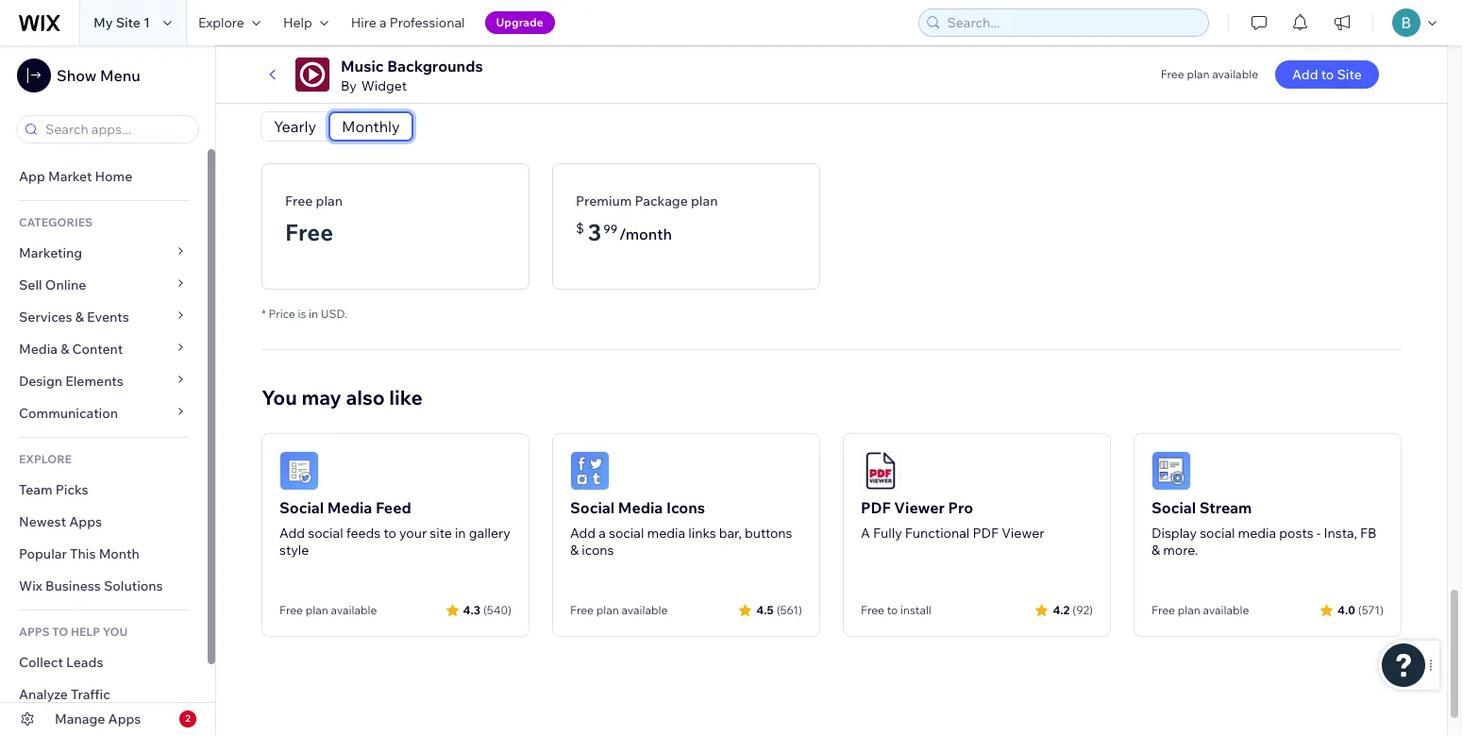 Task type: vqa. For each thing, say whether or not it's contained in the screenshot.


Task type: describe. For each thing, give the bounding box(es) containing it.
icons
[[666, 499, 705, 518]]

popular this month
[[19, 546, 140, 563]]

monthly button
[[329, 113, 412, 141]]

help
[[283, 14, 312, 31]]

marketing
[[19, 244, 82, 261]]

4.5
[[756, 603, 774, 617]]

*
[[261, 307, 266, 321]]

4.2 (92)
[[1053, 603, 1093, 617]]

collect leads link
[[0, 647, 208, 679]]

style
[[279, 542, 309, 559]]

services & events
[[19, 309, 129, 326]]

4.0
[[1338, 603, 1355, 617]]

a inside social media icons add a social media links bar, buttons & icons
[[599, 525, 606, 542]]

help
[[71, 625, 100, 639]]

yearly
[[274, 117, 316, 136]]

my site 1
[[93, 14, 150, 31]]

4.2
[[1053, 603, 1070, 617]]

newest apps
[[19, 513, 102, 530]]

plans
[[351, 70, 402, 95]]

$ 3 99 /month
[[576, 218, 672, 247]]

available left add to site button
[[1212, 67, 1258, 81]]

music
[[341, 57, 384, 76]]

(540)
[[483, 603, 512, 617]]

& for plans
[[333, 70, 346, 95]]

you may also like
[[261, 385, 423, 410]]

help button
[[272, 0, 340, 45]]

free plan free
[[285, 193, 343, 247]]

app market home
[[19, 168, 132, 185]]

links
[[688, 525, 716, 542]]

leads
[[66, 654, 103, 671]]

to for free
[[887, 603, 898, 618]]

display
[[1152, 525, 1197, 542]]

music backgrounds logo image
[[295, 58, 329, 92]]

media inside sidebar element
[[19, 341, 58, 358]]

pro
[[948, 499, 973, 518]]

popular
[[19, 546, 67, 563]]

categories
[[19, 215, 93, 229]]

4.0 (571)
[[1338, 603, 1384, 617]]

monthly
[[342, 117, 400, 136]]

sell online
[[19, 277, 86, 294]]

add for social media icons
[[570, 525, 596, 542]]

0 horizontal spatial pdf
[[861, 499, 891, 518]]

pricing
[[261, 70, 329, 95]]

(92)
[[1073, 603, 1093, 617]]

social for social stream
[[1152, 499, 1196, 518]]

fb
[[1360, 525, 1377, 542]]

social inside social media feed add social feeds to your site in gallery style
[[308, 525, 343, 542]]

feeds
[[346, 525, 381, 542]]

design elements
[[19, 373, 124, 390]]

social inside social stream display social media posts - insta, fb & more.
[[1200, 525, 1235, 542]]

plan inside 'free plan free'
[[316, 193, 343, 210]]

services
[[19, 309, 72, 326]]

wix business solutions
[[19, 578, 163, 595]]

4.5 (561)
[[756, 603, 802, 617]]

& inside social media icons add a social media links bar, buttons & icons
[[570, 542, 579, 559]]

like
[[389, 385, 423, 410]]

hire a professional
[[351, 14, 465, 31]]

a
[[861, 525, 870, 542]]

bar,
[[719, 525, 742, 542]]

media for social media feed
[[327, 499, 372, 518]]

design elements link
[[0, 365, 208, 397]]

explore
[[198, 14, 244, 31]]

market
[[48, 168, 92, 185]]

(571)
[[1358, 603, 1384, 617]]

explore
[[19, 452, 72, 466]]

music backgrounds by widget
[[341, 57, 483, 94]]

& for events
[[75, 309, 84, 326]]

newest apps link
[[0, 506, 208, 538]]

by
[[341, 77, 357, 94]]

social for social media icons
[[570, 499, 615, 518]]

media inside social media icons add a social media links bar, buttons & icons
[[647, 525, 685, 542]]

posts
[[1279, 525, 1314, 542]]

site
[[430, 525, 452, 542]]

newest
[[19, 513, 66, 530]]

my
[[93, 14, 113, 31]]

stream
[[1200, 499, 1252, 518]]

price
[[269, 307, 295, 321]]

social media icons add a social media links bar, buttons & icons
[[570, 499, 792, 559]]

analyze traffic link
[[0, 679, 208, 711]]

available for 4.0 (571)
[[1203, 603, 1249, 618]]

design
[[19, 373, 62, 390]]

widget
[[361, 77, 407, 94]]

app market home link
[[0, 160, 208, 193]]

sell online link
[[0, 269, 208, 301]]

add to site
[[1292, 66, 1362, 83]]

to
[[52, 625, 68, 639]]

add inside button
[[1292, 66, 1318, 83]]

analyze
[[19, 686, 68, 703]]

menu
[[100, 66, 140, 85]]

media inside social stream display social media posts - insta, fb & more.
[[1238, 525, 1276, 542]]

services & events link
[[0, 301, 208, 333]]

-
[[1317, 525, 1321, 542]]

0 vertical spatial a
[[379, 14, 387, 31]]

0 horizontal spatial in
[[309, 307, 318, 321]]

* price is in usd.
[[261, 307, 347, 321]]

in inside social media feed add social feeds to your site in gallery style
[[455, 525, 466, 542]]

sidebar element
[[0, 45, 216, 735]]

upgrade button
[[485, 11, 555, 34]]

team
[[19, 481, 53, 498]]

this
[[70, 546, 96, 563]]

collect leads
[[19, 654, 103, 671]]



Task type: locate. For each thing, give the bounding box(es) containing it.
a down social media icons logo
[[599, 525, 606, 542]]

free plan available for 4.3 (540)
[[279, 603, 377, 618]]

add inside social media feed add social feeds to your site in gallery style
[[279, 525, 305, 542]]

3 social from the left
[[1200, 525, 1235, 542]]

available for 4.5 (561)
[[622, 603, 668, 618]]

(561)
[[777, 603, 802, 617]]

pdf down pro
[[973, 525, 999, 542]]

marketing link
[[0, 237, 208, 269]]

2 vertical spatial to
[[887, 603, 898, 618]]

0 vertical spatial site
[[116, 14, 141, 31]]

free plan available for 4.0 (571)
[[1152, 603, 1249, 618]]

to inside social media feed add social feeds to your site in gallery style
[[384, 525, 396, 542]]

viewer right functional
[[1002, 525, 1044, 542]]

premium package plan
[[576, 193, 718, 210]]

1 vertical spatial site
[[1337, 66, 1362, 83]]

sell
[[19, 277, 42, 294]]

2 horizontal spatial to
[[1321, 66, 1334, 83]]

0 vertical spatial in
[[309, 307, 318, 321]]

1 horizontal spatial media
[[327, 499, 372, 518]]

2 social from the left
[[609, 525, 644, 542]]

media left icons
[[618, 499, 663, 518]]

4.3 (540)
[[463, 603, 512, 617]]

apps down traffic
[[108, 711, 141, 728]]

team picks
[[19, 481, 88, 498]]

premium
[[576, 193, 632, 210]]

0 vertical spatial to
[[1321, 66, 1334, 83]]

1 horizontal spatial add
[[570, 525, 596, 542]]

media
[[19, 341, 58, 358], [327, 499, 372, 518], [618, 499, 663, 518]]

a
[[379, 14, 387, 31], [599, 525, 606, 542]]

viewer up functional
[[894, 499, 945, 518]]

media up design on the left bottom of the page
[[19, 341, 58, 358]]

popular this month link
[[0, 538, 208, 570]]

1 media from the left
[[647, 525, 685, 542]]

viewer
[[894, 499, 945, 518], [1002, 525, 1044, 542]]

available down social stream display social media posts - insta, fb & more.
[[1203, 603, 1249, 618]]

icons
[[582, 542, 614, 559]]

communication
[[19, 405, 121, 422]]

month
[[99, 546, 140, 563]]

& left the more.
[[1152, 542, 1160, 559]]

0 horizontal spatial social
[[279, 499, 324, 518]]

3
[[588, 218, 602, 247]]

0 horizontal spatial to
[[384, 525, 396, 542]]

pdf viewer pro a fully functional pdf viewer
[[861, 499, 1044, 542]]

media for social media icons
[[618, 499, 663, 518]]

social for social media feed
[[279, 499, 324, 518]]

0 horizontal spatial apps
[[69, 513, 102, 530]]

elements
[[65, 373, 124, 390]]

1 vertical spatial in
[[455, 525, 466, 542]]

0 horizontal spatial add
[[279, 525, 305, 542]]

collect
[[19, 654, 63, 671]]

show menu button
[[17, 59, 140, 93]]

Search... field
[[942, 9, 1203, 36]]

social inside social media feed add social feeds to your site in gallery style
[[279, 499, 324, 518]]

apps
[[19, 625, 50, 639]]

in right site
[[455, 525, 466, 542]]

functional
[[905, 525, 970, 542]]

99
[[603, 222, 617, 236]]

you
[[261, 385, 297, 410]]

package
[[635, 193, 688, 210]]

available down social media icons add a social media links bar, buttons & icons
[[622, 603, 668, 618]]

install
[[900, 603, 931, 618]]

to inside button
[[1321, 66, 1334, 83]]

0 horizontal spatial site
[[116, 14, 141, 31]]

1 vertical spatial to
[[384, 525, 396, 542]]

1 horizontal spatial in
[[455, 525, 466, 542]]

0 horizontal spatial a
[[379, 14, 387, 31]]

1 horizontal spatial a
[[599, 525, 606, 542]]

1 horizontal spatial media
[[1238, 525, 1276, 542]]

0 horizontal spatial viewer
[[894, 499, 945, 518]]

social inside social stream display social media posts - insta, fb & more.
[[1152, 499, 1196, 518]]

social left 'feeds'
[[308, 525, 343, 542]]

social media feed add social feeds to your site in gallery style
[[279, 499, 511, 559]]

apps up this
[[69, 513, 102, 530]]

is
[[298, 307, 306, 321]]

1 horizontal spatial viewer
[[1002, 525, 1044, 542]]

you
[[103, 625, 128, 639]]

&
[[333, 70, 346, 95], [75, 309, 84, 326], [61, 341, 69, 358], [570, 542, 579, 559], [1152, 542, 1160, 559]]

social media icons logo image
[[570, 452, 610, 491]]

may
[[302, 385, 341, 410]]

1 social from the left
[[308, 525, 343, 542]]

fully
[[873, 525, 902, 542]]

apps for manage apps
[[108, 711, 141, 728]]

social inside social media icons add a social media links bar, buttons & icons
[[609, 525, 644, 542]]

home
[[95, 168, 132, 185]]

social
[[279, 499, 324, 518], [570, 499, 615, 518], [1152, 499, 1196, 518]]

4.3
[[463, 603, 480, 617]]

0 horizontal spatial social
[[308, 525, 343, 542]]

2 horizontal spatial add
[[1292, 66, 1318, 83]]

your
[[399, 525, 427, 542]]

social stream logo image
[[1152, 452, 1191, 491]]

1 horizontal spatial pdf
[[973, 525, 999, 542]]

solutions
[[104, 578, 163, 595]]

traffic
[[71, 686, 110, 703]]

0 horizontal spatial media
[[19, 341, 58, 358]]

1 horizontal spatial apps
[[108, 711, 141, 728]]

0 vertical spatial pdf
[[861, 499, 891, 518]]

Search apps... field
[[40, 116, 193, 143]]

add
[[1292, 66, 1318, 83], [279, 525, 305, 542], [570, 525, 596, 542]]

/month
[[619, 225, 672, 244]]

apps for newest apps
[[69, 513, 102, 530]]

2 horizontal spatial media
[[618, 499, 663, 518]]

a right hire
[[379, 14, 387, 31]]

analyze traffic
[[19, 686, 110, 703]]

0 vertical spatial apps
[[69, 513, 102, 530]]

pdf up a at the right bottom of page
[[861, 499, 891, 518]]

add for social media feed
[[279, 525, 305, 542]]

1 vertical spatial a
[[599, 525, 606, 542]]

& left icons
[[570, 542, 579, 559]]

& right music backgrounds logo
[[333, 70, 346, 95]]

social inside social media icons add a social media links bar, buttons & icons
[[570, 499, 615, 518]]

add inside social media icons add a social media links bar, buttons & icons
[[570, 525, 596, 542]]

pdf viewer pro logo image
[[861, 452, 901, 491]]

1 horizontal spatial to
[[887, 603, 898, 618]]

free to install
[[861, 603, 931, 618]]

1 vertical spatial viewer
[[1002, 525, 1044, 542]]

0 horizontal spatial media
[[647, 525, 685, 542]]

hire
[[351, 14, 376, 31]]

1 horizontal spatial site
[[1337, 66, 1362, 83]]

gallery
[[469, 525, 511, 542]]

media inside social media feed add social feeds to your site in gallery style
[[327, 499, 372, 518]]

social stream display social media posts - insta, fb & more.
[[1152, 499, 1377, 559]]

in right is
[[309, 307, 318, 321]]

social media feed logo image
[[279, 452, 319, 491]]

apps to help you
[[19, 625, 128, 639]]

yearly button
[[261, 113, 329, 141]]

1 social from the left
[[279, 499, 324, 518]]

media up 'feeds'
[[327, 499, 372, 518]]

social
[[308, 525, 343, 542], [609, 525, 644, 542], [1200, 525, 1235, 542]]

hire a professional link
[[340, 0, 476, 45]]

site inside button
[[1337, 66, 1362, 83]]

available down 'feeds'
[[331, 603, 377, 618]]

social down the social media feed logo
[[279, 499, 324, 518]]

events
[[87, 309, 129, 326]]

media & content link
[[0, 333, 208, 365]]

insta,
[[1324, 525, 1357, 542]]

1 horizontal spatial social
[[609, 525, 644, 542]]

available for 4.3 (540)
[[331, 603, 377, 618]]

social down social media icons logo
[[609, 525, 644, 542]]

media down icons
[[647, 525, 685, 542]]

communication link
[[0, 397, 208, 429]]

1 vertical spatial apps
[[108, 711, 141, 728]]

0 vertical spatial viewer
[[894, 499, 945, 518]]

& inside "link"
[[75, 309, 84, 326]]

& left events
[[75, 309, 84, 326]]

& left content
[[61, 341, 69, 358]]

social down social media icons logo
[[570, 499, 615, 518]]

manage
[[55, 711, 105, 728]]

2 horizontal spatial social
[[1200, 525, 1235, 542]]

2 social from the left
[[570, 499, 615, 518]]

to for add
[[1321, 66, 1334, 83]]

social down the stream
[[1200, 525, 1235, 542]]

1 vertical spatial pdf
[[973, 525, 999, 542]]

media left posts
[[1238, 525, 1276, 542]]

3 social from the left
[[1152, 499, 1196, 518]]

to
[[1321, 66, 1334, 83], [384, 525, 396, 542], [887, 603, 898, 618]]

social up display
[[1152, 499, 1196, 518]]

1 horizontal spatial social
[[570, 499, 615, 518]]

2 horizontal spatial social
[[1152, 499, 1196, 518]]

& for content
[[61, 341, 69, 358]]

media inside social media icons add a social media links bar, buttons & icons
[[618, 499, 663, 518]]

2 media from the left
[[1238, 525, 1276, 542]]

pricing & plans
[[261, 70, 402, 95]]

& inside social stream display social media posts - insta, fb & more.
[[1152, 542, 1160, 559]]

app
[[19, 168, 45, 185]]

upgrade
[[496, 15, 543, 29]]

free plan available for 4.5 (561)
[[570, 603, 668, 618]]

pdf
[[861, 499, 891, 518], [973, 525, 999, 542]]



